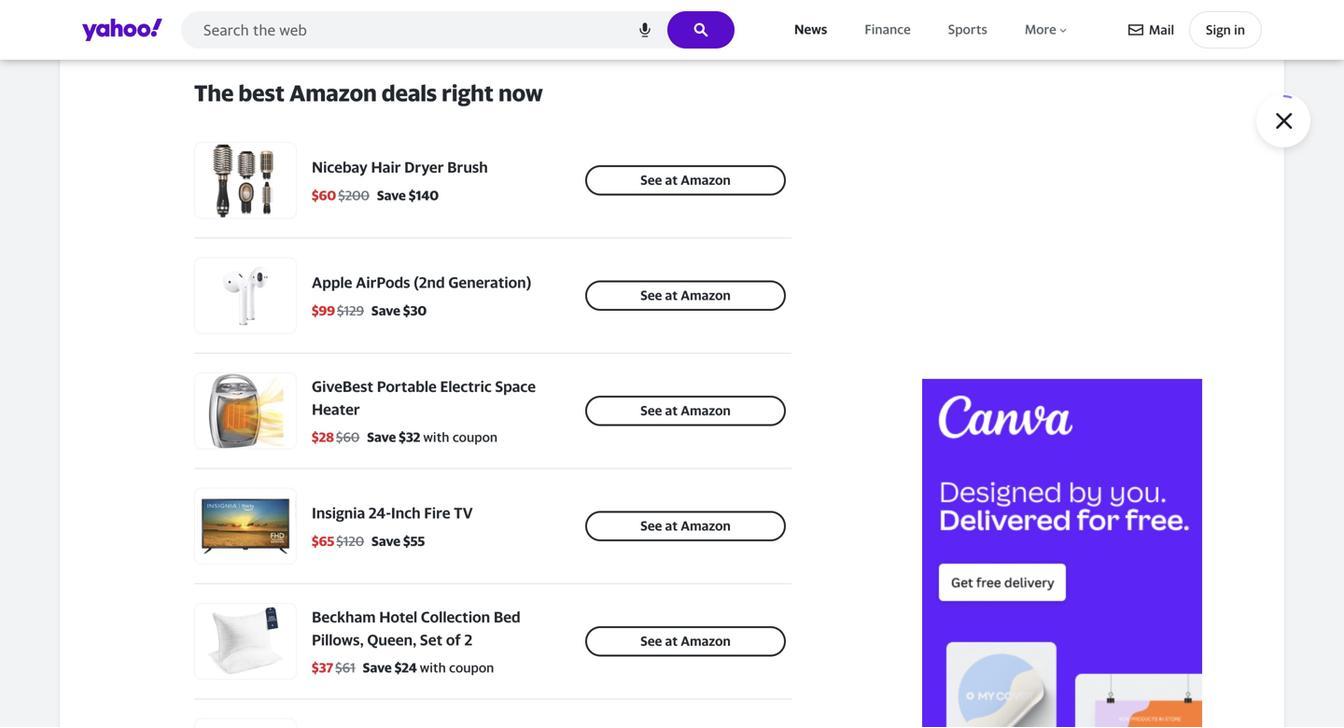 Task type: locate. For each thing, give the bounding box(es) containing it.
$129
[[337, 303, 364, 318]]

$37 $61 save $24 with coupon
[[312, 660, 494, 675]]

see at amazon link for bed
[[194, 603, 792, 680]]

amazon for beckham hotel collection bed pillows, queen, set of 2
[[681, 634, 731, 649]]

4 see from the top
[[641, 518, 662, 534]]

see at amazon for apple airpods (2nd generation)
[[641, 288, 731, 303]]

5 see at amazon link from the top
[[194, 603, 792, 680]]

coupon down electric
[[453, 429, 498, 445]]

finance
[[865, 21, 911, 37]]

save for 24-
[[372, 533, 401, 549]]

1 at from the top
[[665, 172, 678, 188]]

save left $55
[[372, 533, 401, 549]]

2 see from the top
[[641, 288, 662, 303]]

see
[[641, 172, 662, 188], [641, 288, 662, 303], [641, 403, 662, 418], [641, 518, 662, 534], [641, 634, 662, 649]]

3 see from the top
[[641, 403, 662, 418]]

3 see at amazon link from the top
[[194, 372, 792, 449]]

now
[[499, 79, 543, 106]]

3 see at amazon from the top
[[641, 403, 731, 418]]

sign
[[1206, 22, 1231, 37]]

3 at from the top
[[665, 403, 678, 418]]

$99
[[312, 303, 335, 318]]

see at amazon link
[[194, 142, 792, 219], [194, 257, 792, 334], [194, 372, 792, 449], [194, 488, 792, 565], [194, 603, 792, 680]]

$60 $200 save $140
[[312, 187, 439, 203]]

bed
[[494, 608, 521, 626]]

search image
[[694, 22, 709, 37]]

5 see from the top
[[641, 634, 662, 649]]

airpods
[[356, 274, 410, 291]]

dryer
[[404, 158, 444, 176]]

hotel
[[379, 608, 418, 626]]

at for apple airpods (2nd generation)
[[665, 288, 678, 303]]

more
[[1025, 21, 1057, 37]]

1 vertical spatial coupon
[[449, 660, 494, 675]]

tv
[[454, 504, 473, 522]]

news
[[795, 21, 828, 37]]

in
[[1235, 22, 1246, 37]]

heater
[[312, 400, 360, 418]]

mail link
[[1129, 13, 1175, 47]]

fire
[[424, 504, 451, 522]]

Search query text field
[[181, 11, 735, 49]]

coupon
[[453, 429, 498, 445], [449, 660, 494, 675]]

None search field
[[181, 11, 735, 54]]

0 vertical spatial coupon
[[453, 429, 498, 445]]

2 see at amazon link from the top
[[194, 257, 792, 334]]

(2nd
[[414, 274, 445, 291]]

sports link
[[945, 17, 992, 42]]

see at amazon for nicebay hair dryer brush
[[641, 172, 731, 188]]

$60
[[312, 187, 336, 203], [336, 429, 360, 445]]

toolbar
[[1129, 11, 1262, 49]]

coupon for collection
[[449, 660, 494, 675]]

save for airpods
[[372, 303, 401, 318]]

$60 right $28
[[336, 429, 360, 445]]

2 see at amazon from the top
[[641, 288, 731, 303]]

2 at from the top
[[665, 288, 678, 303]]

givebest
[[312, 378, 374, 396]]

at
[[665, 172, 678, 188], [665, 288, 678, 303], [665, 403, 678, 418], [665, 518, 678, 534], [665, 634, 678, 649]]

1 see from the top
[[641, 172, 662, 188]]

1 vertical spatial with
[[420, 660, 446, 675]]

queen,
[[367, 631, 417, 649]]

4 at from the top
[[665, 518, 678, 534]]

save for hotel
[[363, 660, 392, 675]]

with right $32
[[423, 429, 450, 445]]

see for nicebay hair dryer brush
[[641, 172, 662, 188]]

best
[[239, 79, 285, 106]]

amazon
[[290, 79, 377, 106], [681, 172, 731, 188], [681, 288, 731, 303], [681, 403, 731, 418], [681, 518, 731, 534], [681, 634, 731, 649]]

$32
[[399, 429, 421, 445]]

4 see at amazon from the top
[[641, 518, 731, 534]]

inch
[[391, 504, 421, 522]]

see for givebest portable electric space heater
[[641, 403, 662, 418]]

see at amazon
[[641, 172, 731, 188], [641, 288, 731, 303], [641, 403, 731, 418], [641, 518, 731, 534], [641, 634, 731, 649]]

mail
[[1149, 22, 1175, 37]]

coupon for electric
[[453, 429, 498, 445]]

see at amazon link for space
[[194, 372, 792, 449]]

see at amazon link for fire
[[194, 488, 792, 565]]

save left $24
[[363, 660, 392, 675]]

1 see at amazon from the top
[[641, 172, 731, 188]]

save left $32
[[367, 429, 396, 445]]

toolbar containing mail
[[1129, 11, 1262, 49]]

with right $24
[[420, 660, 446, 675]]

5 at from the top
[[665, 634, 678, 649]]

4 see at amazon link from the top
[[194, 488, 792, 565]]

apple
[[312, 274, 352, 291]]

$61
[[335, 660, 356, 675]]

save for portable
[[367, 429, 396, 445]]

the best amazon deals right now
[[194, 79, 543, 106]]

sign in link
[[1190, 11, 1262, 49]]

news link
[[791, 17, 831, 42]]

save down airpods
[[372, 303, 401, 318]]

save down hair
[[377, 187, 406, 203]]

see at amazon for beckham hotel collection bed pillows, queen, set of 2
[[641, 634, 731, 649]]

with
[[423, 429, 450, 445], [420, 660, 446, 675]]

coupon down '2' at the left
[[449, 660, 494, 675]]

5 see at amazon from the top
[[641, 634, 731, 649]]

0 vertical spatial with
[[423, 429, 450, 445]]

1 see at amazon link from the top
[[194, 142, 792, 219]]

at for nicebay hair dryer brush
[[665, 172, 678, 188]]

save
[[377, 187, 406, 203], [372, 303, 401, 318], [367, 429, 396, 445], [372, 533, 401, 549], [363, 660, 392, 675]]

$60 left $200
[[312, 187, 336, 203]]

brush
[[447, 158, 488, 176]]



Task type: describe. For each thing, give the bounding box(es) containing it.
24-
[[369, 504, 391, 522]]

$140
[[409, 187, 439, 203]]

amazon for nicebay hair dryer brush
[[681, 172, 731, 188]]

at for beckham hotel collection bed pillows, queen, set of 2
[[665, 634, 678, 649]]

$37
[[312, 660, 334, 675]]

save for hair
[[377, 187, 406, 203]]

$55
[[403, 533, 425, 549]]

$99 $129 save $30
[[312, 303, 427, 318]]

insignia
[[312, 504, 365, 522]]

electric
[[440, 378, 492, 396]]

$24
[[395, 660, 417, 675]]

amazon for givebest portable electric space heater
[[681, 403, 731, 418]]

amazon for apple airpods (2nd generation)
[[681, 288, 731, 303]]

0 vertical spatial $60
[[312, 187, 336, 203]]

nicebay
[[312, 158, 368, 176]]

sign in
[[1206, 22, 1246, 37]]

portable
[[377, 378, 437, 396]]

see for beckham hotel collection bed pillows, queen, set of 2
[[641, 634, 662, 649]]

apple airpods (2nd generation)
[[312, 274, 532, 291]]

see for insignia 24-inch fire tv
[[641, 518, 662, 534]]

with for collection
[[420, 660, 446, 675]]

amazon for insignia 24-inch fire tv
[[681, 518, 731, 534]]

1 vertical spatial $60
[[336, 429, 360, 445]]

space
[[495, 378, 536, 396]]

see at amazon link for brush
[[194, 142, 792, 219]]

beckham
[[312, 608, 376, 626]]

beckham hotel collection bed pillows, queen, set of 2
[[312, 608, 521, 649]]

$65 $120 save $55
[[312, 533, 425, 549]]

insignia 24-inch fire tv
[[312, 504, 473, 522]]

with for electric
[[423, 429, 450, 445]]

hair
[[371, 158, 401, 176]]

finance link
[[861, 17, 915, 42]]

the
[[194, 79, 234, 106]]

set
[[420, 631, 443, 649]]

$28
[[312, 429, 334, 445]]

deals
[[382, 79, 437, 106]]

see at amazon link for generation)
[[194, 257, 792, 334]]

at for givebest portable electric space heater
[[665, 403, 678, 418]]

$120
[[336, 533, 364, 549]]

pillows,
[[312, 631, 364, 649]]

see at amazon for insignia 24-inch fire tv
[[641, 518, 731, 534]]

collection
[[421, 608, 490, 626]]

right
[[442, 79, 494, 106]]

see for apple airpods (2nd generation)
[[641, 288, 662, 303]]

$28 $60 save $32 with coupon
[[312, 429, 498, 445]]

$30
[[403, 303, 427, 318]]

at for insignia 24-inch fire tv
[[665, 518, 678, 534]]

see at amazon for givebest portable electric space heater
[[641, 403, 731, 418]]

more button
[[1021, 17, 1073, 42]]

2
[[465, 631, 473, 649]]

nicebay hair dryer brush
[[312, 158, 488, 176]]

sports
[[948, 21, 988, 37]]

$200
[[338, 187, 370, 203]]

of
[[446, 631, 461, 649]]

givebest portable electric space heater
[[312, 378, 536, 418]]

$65
[[312, 533, 335, 549]]

advertisement region
[[923, 379, 1203, 727]]

generation)
[[449, 274, 532, 291]]



Task type: vqa. For each thing, say whether or not it's contained in the screenshot.
Rights at the right of the page
no



